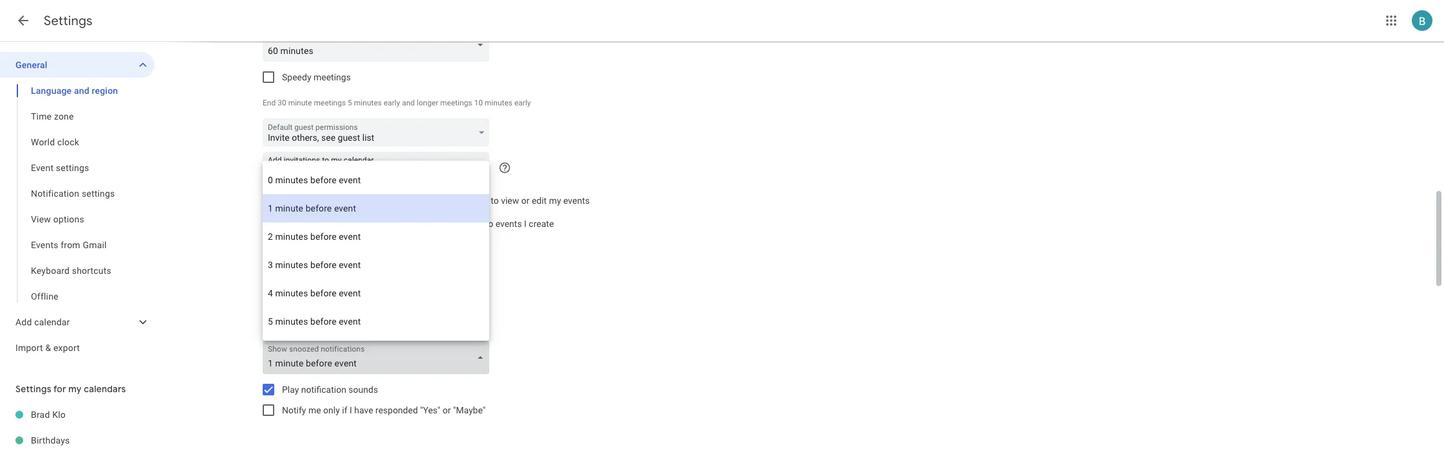 Task type: locate. For each thing, give the bounding box(es) containing it.
minutes right 10
[[485, 99, 513, 108]]

1 vertical spatial i
[[350, 406, 352, 416]]

and
[[74, 86, 89, 96], [402, 99, 415, 108]]

minutes
[[354, 99, 382, 108], [485, 99, 513, 108]]

group
[[0, 78, 155, 310]]

settings right go back icon
[[44, 13, 93, 29]]

settings
[[44, 13, 93, 29], [15, 384, 51, 395]]

3 minutes before event option
[[263, 251, 489, 279]]

end
[[263, 99, 276, 108]]

notification down automatically
[[263, 278, 324, 293]]

settings for my calendars tree
[[0, 402, 155, 454]]

settings left for
[[15, 384, 51, 395]]

keyboard shortcuts
[[31, 266, 111, 276]]

calendar
[[34, 317, 70, 328]]

play
[[282, 385, 299, 395]]

add
[[339, 219, 354, 229]]

1 horizontal spatial i
[[524, 219, 527, 229]]

to right conferences
[[485, 219, 493, 229]]

0 horizontal spatial notification
[[31, 189, 79, 199]]

settings
[[56, 163, 89, 173], [82, 189, 115, 199], [326, 278, 368, 293]]

i
[[524, 219, 527, 229], [350, 406, 352, 416]]

my right edit
[[549, 196, 561, 206]]

or right the "yes"
[[443, 406, 451, 416]]

time
[[31, 111, 52, 122]]

go back image
[[15, 13, 31, 28]]

notification settings
[[31, 189, 115, 199], [263, 278, 368, 293]]

see
[[321, 133, 336, 143], [325, 196, 339, 206]]

5 minutes before event option
[[263, 308, 489, 336]]

"maybe"
[[453, 406, 486, 416]]

meetings left 10
[[440, 99, 472, 108]]

if left they
[[396, 196, 402, 206]]

1 horizontal spatial minutes
[[485, 99, 513, 108]]

my right for
[[68, 384, 82, 395]]

automatically add google meet video conferences to events i create
[[282, 219, 554, 229]]

0 vertical spatial to
[[491, 196, 499, 206]]

birthdays
[[31, 436, 70, 446]]

my
[[549, 196, 561, 206], [68, 384, 82, 395]]

speedy meetings
[[282, 72, 351, 82]]

2 early from the left
[[514, 99, 531, 108]]

1 vertical spatial notification
[[263, 278, 324, 293]]

early up invite others, see guest list dropdown button
[[384, 99, 400, 108]]

only
[[323, 406, 340, 416]]

"yes"
[[420, 406, 440, 416]]

1 horizontal spatial early
[[514, 99, 531, 108]]

1 horizontal spatial my
[[549, 196, 561, 206]]

invite others, see guest list button
[[263, 119, 489, 150]]

notification up view options
[[31, 189, 79, 199]]

import & export
[[15, 343, 80, 353]]

events from gmail
[[31, 240, 107, 250]]

0 horizontal spatial guest
[[294, 123, 314, 132]]

0 vertical spatial or
[[521, 196, 530, 206]]

1 horizontal spatial and
[[402, 99, 415, 108]]

tree
[[0, 52, 155, 361]]

0 vertical spatial have
[[423, 196, 442, 206]]

0 horizontal spatial or
[[443, 406, 451, 416]]

0 vertical spatial see
[[321, 133, 336, 143]]

shortcuts
[[72, 266, 111, 276]]

30
[[278, 99, 286, 108]]

events right edit
[[563, 196, 590, 206]]

notification
[[301, 385, 346, 395]]

guest down permissions on the left
[[338, 133, 360, 143]]

meetings
[[314, 72, 351, 82], [314, 99, 346, 108], [440, 99, 472, 108]]

0 horizontal spatial early
[[384, 99, 400, 108]]

default guest permissions invite others, see guest list
[[268, 123, 374, 143]]

early
[[384, 99, 400, 108], [514, 99, 531, 108]]

notification inside tree
[[31, 189, 79, 199]]

2 minutes before event option
[[263, 223, 489, 251]]

klo
[[52, 410, 66, 420]]

settings for settings for my calendars
[[15, 384, 51, 395]]

1 vertical spatial if
[[342, 406, 347, 416]]

0 vertical spatial if
[[396, 196, 402, 206]]

or
[[521, 196, 530, 206], [443, 406, 451, 416]]

and inside tree
[[74, 86, 89, 96]]

0 vertical spatial settings
[[56, 163, 89, 173]]

or left edit
[[521, 196, 530, 206]]

settings up options
[[82, 189, 115, 199]]

meetings up 5
[[314, 72, 351, 82]]

5
[[348, 99, 352, 108]]

world clock
[[31, 137, 79, 147]]

offline
[[31, 292, 58, 302]]

group containing language and region
[[0, 78, 155, 310]]

2 minutes from the left
[[485, 99, 513, 108]]

brad klo tree item
[[0, 402, 155, 428]]

guest up "others,"
[[294, 123, 314, 132]]

4 minutes before event option
[[263, 279, 489, 308]]

if right only
[[342, 406, 347, 416]]

see down permissions on the left
[[321, 133, 336, 143]]

invite
[[268, 133, 290, 143]]

and left 'region'
[[74, 86, 89, 96]]

guest
[[294, 123, 314, 132], [338, 133, 360, 143]]

to
[[491, 196, 499, 206], [485, 219, 493, 229]]

birthdays link
[[31, 428, 155, 454]]

1 horizontal spatial notification
[[263, 278, 324, 293]]

permissions
[[316, 123, 358, 132]]

0 horizontal spatial i
[[350, 406, 352, 416]]

1 minute before event option
[[263, 194, 489, 223]]

1 vertical spatial settings
[[15, 384, 51, 395]]

settings down clock at left top
[[56, 163, 89, 173]]

early right 10
[[514, 99, 531, 108]]

to left view on the left
[[491, 196, 499, 206]]

see left all
[[325, 196, 339, 206]]

1 horizontal spatial events
[[563, 196, 590, 206]]

settings heading
[[44, 13, 93, 29]]

0 horizontal spatial events
[[496, 219, 522, 229]]

0 vertical spatial and
[[74, 86, 89, 96]]

see inside default guest permissions invite others, see guest list
[[321, 133, 336, 143]]

1 vertical spatial see
[[325, 196, 339, 206]]

1 horizontal spatial have
[[423, 196, 442, 206]]

notification settings up options
[[31, 189, 115, 199]]

edit
[[532, 196, 547, 206]]

have
[[423, 196, 442, 206], [354, 406, 373, 416]]

0 vertical spatial events
[[563, 196, 590, 206]]

responded
[[375, 406, 418, 416]]

google
[[357, 219, 385, 229]]

0 vertical spatial notification
[[31, 189, 79, 199]]

let others see all invitations if they have permission to view or edit my events
[[282, 196, 590, 206]]

if
[[396, 196, 402, 206], [342, 406, 347, 416]]

0 vertical spatial guest
[[294, 123, 314, 132]]

settings for my calendars
[[15, 384, 126, 395]]

language
[[31, 86, 72, 96]]

1 horizontal spatial notification settings
[[263, 278, 368, 293]]

automatically
[[282, 219, 337, 229]]

i left create
[[524, 219, 527, 229]]

keyboard
[[31, 266, 70, 276]]

create
[[529, 219, 554, 229]]

minutes right 5
[[354, 99, 382, 108]]

0 horizontal spatial notification settings
[[31, 189, 115, 199]]

1 vertical spatial my
[[68, 384, 82, 395]]

0 horizontal spatial and
[[74, 86, 89, 96]]

1 horizontal spatial guest
[[338, 133, 360, 143]]

1 vertical spatial have
[[354, 406, 373, 416]]

time zone
[[31, 111, 74, 122]]

1 vertical spatial to
[[485, 219, 493, 229]]

gmail
[[83, 240, 107, 250]]

event settings
[[31, 163, 89, 173]]

events
[[563, 196, 590, 206], [496, 219, 522, 229]]

0 vertical spatial settings
[[44, 13, 93, 29]]

have down sounds
[[354, 406, 373, 416]]

settings up 5 minutes before event option
[[326, 278, 368, 293]]

0 horizontal spatial minutes
[[354, 99, 382, 108]]

1 early from the left
[[384, 99, 400, 108]]

and left "longer"
[[402, 99, 415, 108]]

sounds
[[349, 385, 378, 395]]

None field
[[263, 28, 494, 62], [263, 341, 494, 375], [263, 28, 494, 62], [263, 341, 494, 375]]

have right they
[[423, 196, 442, 206]]

1 vertical spatial or
[[443, 406, 451, 416]]

events down view on the left
[[496, 219, 522, 229]]

&
[[45, 343, 51, 353]]

1 vertical spatial guest
[[338, 133, 360, 143]]

notification settings down automatically
[[263, 278, 368, 293]]

others,
[[292, 133, 319, 143]]

meet
[[387, 219, 408, 229]]

others
[[297, 196, 322, 206]]

i right only
[[350, 406, 352, 416]]

brad klo
[[31, 410, 66, 420]]

1 vertical spatial notification settings
[[263, 278, 368, 293]]

export
[[53, 343, 80, 353]]

notification
[[31, 189, 79, 199], [263, 278, 324, 293]]



Task type: describe. For each thing, give the bounding box(es) containing it.
clock
[[57, 137, 79, 147]]

2 vertical spatial settings
[[326, 278, 368, 293]]

tree containing general
[[0, 52, 155, 361]]

view
[[31, 214, 51, 225]]

events
[[31, 240, 58, 250]]

view options
[[31, 214, 84, 225]]

event
[[31, 163, 54, 173]]

general
[[15, 60, 47, 70]]

conferences
[[434, 219, 483, 229]]

region
[[92, 86, 118, 96]]

minute
[[288, 99, 312, 108]]

for
[[53, 384, 66, 395]]

list
[[362, 133, 374, 143]]

0 vertical spatial i
[[524, 219, 527, 229]]

notify
[[282, 406, 306, 416]]

meetings left 5
[[314, 99, 346, 108]]

from
[[61, 240, 80, 250]]

1 horizontal spatial if
[[396, 196, 402, 206]]

add
[[15, 317, 32, 328]]

options
[[53, 214, 84, 225]]

brad
[[31, 410, 50, 420]]

0 minutes before event option
[[263, 166, 489, 194]]

0 horizontal spatial have
[[354, 406, 373, 416]]

video
[[410, 219, 431, 229]]

play notification sounds
[[282, 385, 378, 395]]

add calendar
[[15, 317, 70, 328]]

invitations
[[353, 196, 394, 206]]

general tree item
[[0, 52, 155, 78]]

speedy
[[282, 72, 311, 82]]

1 horizontal spatial or
[[521, 196, 530, 206]]

zone
[[54, 111, 74, 122]]

0 vertical spatial notification settings
[[31, 189, 115, 199]]

they
[[404, 196, 421, 206]]

0 horizontal spatial if
[[342, 406, 347, 416]]

world
[[31, 137, 55, 147]]

0 vertical spatial my
[[549, 196, 561, 206]]

let
[[282, 196, 295, 206]]

notify me only if i have responded "yes" or "maybe"
[[282, 406, 486, 416]]

end 30 minute meetings 5 minutes early and longer meetings 10 minutes early
[[263, 99, 531, 108]]

1 vertical spatial events
[[496, 219, 522, 229]]

settings for settings
[[44, 13, 93, 29]]

default
[[268, 123, 293, 132]]

10
[[474, 99, 483, 108]]

1 vertical spatial and
[[402, 99, 415, 108]]

1 vertical spatial settings
[[82, 189, 115, 199]]

permission
[[444, 196, 489, 206]]

language and region
[[31, 86, 118, 96]]

calendars
[[84, 384, 126, 395]]

import
[[15, 343, 43, 353]]

all
[[341, 196, 350, 206]]

show snoozed notifications list box
[[263, 161, 489, 341]]

view
[[501, 196, 519, 206]]

me
[[308, 406, 321, 416]]

longer
[[417, 99, 438, 108]]

0 horizontal spatial my
[[68, 384, 82, 395]]

birthdays tree item
[[0, 428, 155, 454]]

1 minutes from the left
[[354, 99, 382, 108]]



Task type: vqa. For each thing, say whether or not it's contained in the screenshot.
calendar.
no



